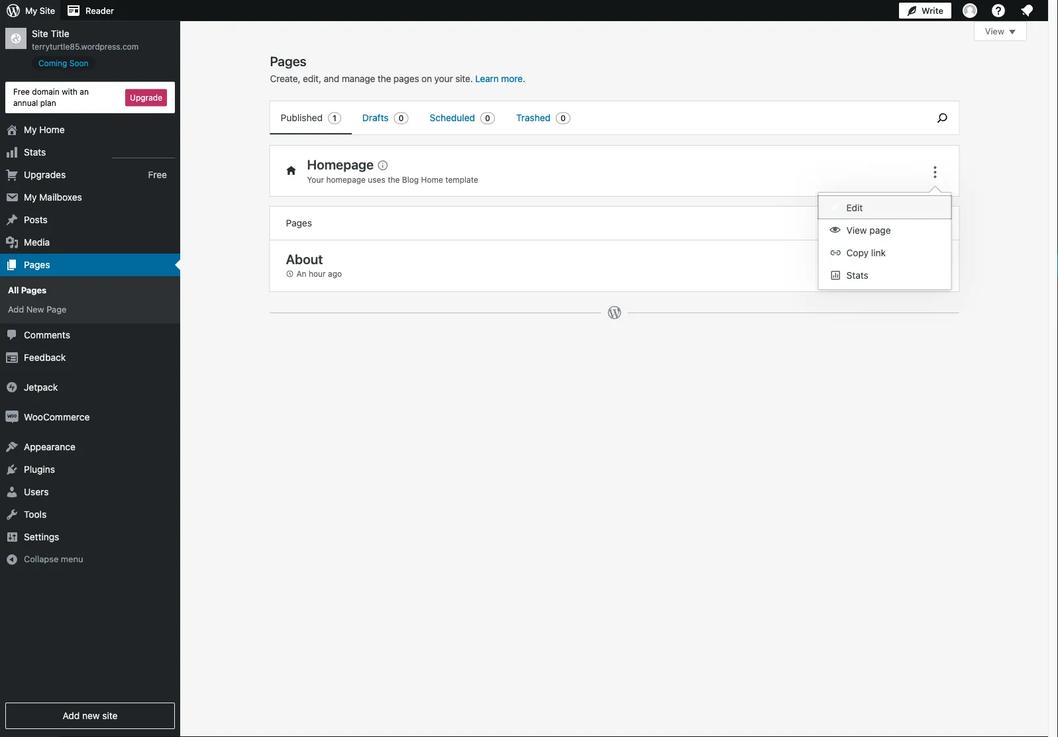 Task type: locate. For each thing, give the bounding box(es) containing it.
reader link
[[60, 0, 119, 21]]

annual plan
[[13, 98, 56, 108]]

1 vertical spatial free
[[148, 169, 167, 180]]

1 horizontal spatial new
[[902, 219, 917, 228]]

create,
[[270, 73, 301, 84]]

view left closed image
[[986, 26, 1005, 36]]

img image
[[5, 381, 19, 394], [5, 411, 19, 424]]

img image for jetpack
[[5, 381, 19, 394]]

about link
[[286, 251, 323, 267]]

2 0 from the left
[[485, 114, 491, 123]]

img image for woocommerce
[[5, 411, 19, 424]]

an right with
[[80, 87, 89, 96]]

my site
[[25, 6, 55, 16]]

1 horizontal spatial 0
[[485, 114, 491, 123]]

title
[[51, 28, 69, 39]]

media
[[24, 237, 50, 248]]

hour
[[309, 269, 326, 279]]

the left pages
[[378, 73, 391, 84]]

pages
[[394, 73, 419, 84]]

menu
[[270, 101, 920, 135], [819, 193, 951, 290]]

1 horizontal spatial add
[[63, 711, 80, 722]]

2 horizontal spatial add
[[885, 219, 900, 228]]

0 horizontal spatial free
[[13, 87, 30, 96]]

users link
[[0, 481, 180, 503]]

pages inside all pages link
[[21, 285, 46, 295]]

home inside the my home link
[[39, 124, 65, 135]]

0 vertical spatial add
[[885, 219, 900, 228]]

free for free domain with an annual plan
[[13, 87, 30, 96]]

tooltip
[[812, 186, 952, 290]]

main content
[[270, 21, 1027, 333]]

site left title
[[32, 28, 48, 39]]

1 horizontal spatial view
[[986, 26, 1005, 36]]

1 vertical spatial home
[[421, 175, 443, 184]]

None search field
[[926, 101, 959, 135]]

my site link
[[0, 0, 60, 21]]

0 vertical spatial view
[[986, 26, 1005, 36]]

free
[[13, 87, 30, 96], [148, 169, 167, 180]]

1 vertical spatial stats
[[847, 270, 869, 281]]

0 vertical spatial an
[[80, 87, 89, 96]]

new
[[902, 219, 917, 228], [82, 711, 100, 722]]

site inside site title terryturtle85.wordpress.com
[[32, 28, 48, 39]]

stats
[[24, 147, 46, 158], [847, 270, 869, 281]]

0 vertical spatial my
[[25, 6, 37, 16]]

stats link
[[0, 141, 180, 164]]

0 for trashed
[[561, 114, 566, 123]]

media link
[[0, 231, 180, 254]]

add
[[885, 219, 900, 228], [8, 304, 24, 314], [63, 711, 80, 722]]

1 vertical spatial add
[[8, 304, 24, 314]]

my for my home
[[24, 124, 37, 135]]

add new page
[[885, 219, 938, 228]]

all pages
[[8, 285, 46, 295]]

2 img image from the top
[[5, 411, 19, 424]]

1 horizontal spatial stats
[[847, 270, 869, 281]]

edit,
[[303, 73, 321, 84]]

view inside "button"
[[986, 26, 1005, 36]]

template
[[446, 175, 478, 184]]

0 vertical spatial img image
[[5, 381, 19, 394]]

copy
[[847, 248, 869, 259]]

soon
[[69, 58, 89, 68]]

an inside free domain with an annual plan
[[80, 87, 89, 96]]

pages down "media"
[[24, 260, 50, 270]]

woocommerce
[[24, 412, 90, 423]]

0 vertical spatial site
[[40, 6, 55, 16]]

0 right trashed
[[561, 114, 566, 123]]

home right blog
[[421, 175, 443, 184]]

copy link
[[847, 248, 886, 259]]

the
[[378, 73, 391, 84], [388, 175, 400, 184]]

page inside button
[[870, 225, 891, 236]]

my home
[[24, 124, 65, 135]]

1 horizontal spatial page
[[920, 219, 938, 228]]

0 vertical spatial menu
[[270, 101, 920, 135]]

new inside main content
[[902, 219, 917, 228]]

an
[[80, 87, 89, 96], [297, 269, 307, 279]]

link
[[872, 248, 886, 259]]

stats down my home
[[24, 147, 46, 158]]

1 vertical spatial my
[[24, 124, 37, 135]]

users
[[24, 487, 49, 497]]

uses
[[368, 175, 386, 184]]

1 vertical spatial site
[[32, 28, 48, 39]]

stats down copy
[[847, 270, 869, 281]]

collapse menu
[[24, 554, 83, 564]]

3 0 from the left
[[561, 114, 566, 123]]

img image inside jetpack link
[[5, 381, 19, 394]]

view
[[986, 26, 1005, 36], [847, 225, 867, 236]]

an down about link
[[297, 269, 307, 279]]

upgrade
[[130, 93, 162, 102]]

0 horizontal spatial home
[[39, 124, 65, 135]]

page up copy link button
[[870, 225, 891, 236]]

ago
[[328, 269, 342, 279]]

0 vertical spatial stats
[[24, 147, 46, 158]]

free up annual plan
[[13, 87, 30, 96]]

my up posts
[[24, 192, 37, 203]]

0 horizontal spatial an
[[80, 87, 89, 96]]

0 horizontal spatial page
[[870, 225, 891, 236]]

0 right scheduled at the left of the page
[[485, 114, 491, 123]]

0
[[399, 114, 404, 123], [485, 114, 491, 123], [561, 114, 566, 123]]

drafts
[[363, 112, 389, 123]]

add new page
[[8, 304, 67, 314]]

1 0 from the left
[[399, 114, 404, 123]]

menu containing edit
[[819, 193, 951, 290]]

write link
[[899, 0, 952, 21]]

domain
[[32, 87, 60, 96]]

trashed
[[516, 112, 551, 123]]

0 vertical spatial home
[[39, 124, 65, 135]]

home
[[39, 124, 65, 135], [421, 175, 443, 184]]

the left blog
[[388, 175, 400, 184]]

coming soon
[[38, 58, 89, 68]]

img image left jetpack
[[5, 381, 19, 394]]

your
[[435, 73, 453, 84]]

new up copy link button
[[902, 219, 917, 228]]

img image left woocommerce
[[5, 411, 19, 424]]

2 vertical spatial my
[[24, 192, 37, 203]]

home down annual plan
[[39, 124, 65, 135]]

pages up the create,
[[270, 53, 307, 69]]

0 horizontal spatial add
[[8, 304, 24, 314]]

stats button
[[819, 264, 951, 286]]

free inside free domain with an annual plan
[[13, 87, 30, 96]]

0 right drafts
[[399, 114, 404, 123]]

all pages link
[[0, 281, 180, 300]]

add new site link
[[5, 703, 175, 730]]

my
[[25, 6, 37, 16], [24, 124, 37, 135], [24, 192, 37, 203]]

pages up 'new'
[[21, 285, 46, 295]]

page down toggle menu 'image'
[[920, 219, 938, 228]]

0 horizontal spatial view
[[847, 225, 867, 236]]

plugins link
[[0, 458, 180, 481]]

1 img image from the top
[[5, 381, 19, 394]]

1 horizontal spatial free
[[148, 169, 167, 180]]

1 horizontal spatial home
[[421, 175, 443, 184]]

2 horizontal spatial 0
[[561, 114, 566, 123]]

view up copy
[[847, 225, 867, 236]]

0 horizontal spatial new
[[82, 711, 100, 722]]

add inside main content
[[885, 219, 900, 228]]

add for add new page
[[885, 219, 900, 228]]

stats inside stats button
[[847, 270, 869, 281]]

add for add new site
[[63, 711, 80, 722]]

0 vertical spatial free
[[13, 87, 30, 96]]

my down annual plan
[[24, 124, 37, 135]]

published
[[281, 112, 323, 123]]

free for free
[[148, 169, 167, 180]]

2 vertical spatial add
[[63, 711, 80, 722]]

your
[[307, 175, 324, 184]]

open search image
[[926, 110, 959, 126]]

view for view
[[986, 26, 1005, 36]]

comments
[[24, 329, 70, 340]]

menu containing published
[[270, 101, 920, 135]]

free down highest hourly views 0 image
[[148, 169, 167, 180]]

1 vertical spatial img image
[[5, 411, 19, 424]]

0 horizontal spatial 0
[[399, 114, 404, 123]]

0 horizontal spatial stats
[[24, 147, 46, 158]]

my left reader link in the left top of the page
[[25, 6, 37, 16]]

0 vertical spatial new
[[902, 219, 917, 228]]

1 vertical spatial new
[[82, 711, 100, 722]]

view page
[[847, 225, 891, 236]]

1 vertical spatial menu
[[819, 193, 951, 290]]

closed image
[[1009, 30, 1016, 34]]

copy link button
[[819, 241, 951, 264]]

menu
[[61, 554, 83, 564]]

1 vertical spatial view
[[847, 225, 867, 236]]

my for my site
[[25, 6, 37, 16]]

new left site on the left bottom of page
[[82, 711, 100, 722]]

img image inside woocommerce link
[[5, 411, 19, 424]]

site
[[40, 6, 55, 16], [32, 28, 48, 39]]

1 vertical spatial an
[[297, 269, 307, 279]]

woocommerce link
[[0, 406, 180, 429]]

view inside button
[[847, 225, 867, 236]]

site up title
[[40, 6, 55, 16]]

jetpack link
[[0, 376, 180, 399]]

new
[[26, 304, 44, 314]]

mailboxes
[[39, 192, 82, 203]]

0 vertical spatial the
[[378, 73, 391, 84]]



Task type: vqa. For each thing, say whether or not it's contained in the screenshot.


Task type: describe. For each thing, give the bounding box(es) containing it.
plugins
[[24, 464, 55, 475]]

page
[[47, 304, 67, 314]]

learn more
[[475, 73, 523, 84]]

and
[[324, 73, 339, 84]]

on
[[422, 73, 432, 84]]

1
[[333, 114, 337, 123]]

the inside the pages create, edit, and manage the pages on your site. learn more .
[[378, 73, 391, 84]]

homepage link
[[307, 157, 394, 172]]

reader
[[86, 6, 114, 16]]

comments link
[[0, 324, 180, 346]]

settings link
[[0, 526, 180, 548]]

posts link
[[0, 209, 180, 231]]

upgrade button
[[125, 89, 167, 106]]

stats inside stats link
[[24, 147, 46, 158]]

view button
[[974, 21, 1027, 41]]

scheduled
[[430, 112, 475, 123]]

posts
[[24, 214, 48, 225]]

with
[[62, 87, 77, 96]]

tools
[[24, 509, 47, 520]]

my mailboxes link
[[0, 186, 180, 209]]

more information image
[[377, 159, 388, 171]]

jetpack
[[24, 382, 58, 393]]

tooltip containing edit
[[812, 186, 952, 290]]

my for my mailboxes
[[24, 192, 37, 203]]

help image
[[991, 3, 1007, 19]]

appearance link
[[0, 436, 180, 458]]

manage
[[342, 73, 375, 84]]

your homepage uses the blog home template
[[307, 175, 478, 184]]

coming
[[38, 58, 67, 68]]

terryturtle85.wordpress.com
[[32, 42, 139, 51]]

my profile image
[[963, 3, 978, 18]]

an hour ago
[[297, 269, 342, 279]]

new for site
[[82, 711, 100, 722]]

highest hourly views 0 image
[[112, 150, 175, 158]]

pages inside the pages create, edit, and manage the pages on your site. learn more .
[[270, 53, 307, 69]]

0 for drafts
[[399, 114, 404, 123]]

feedback link
[[0, 346, 180, 369]]

site title terryturtle85.wordpress.com
[[32, 28, 139, 51]]

blog
[[402, 175, 419, 184]]

free domain with an annual plan
[[13, 87, 89, 108]]

view page button
[[819, 219, 951, 241]]

learn more link
[[475, 73, 523, 84]]

write
[[922, 6, 944, 16]]

all
[[8, 285, 19, 295]]

collapse menu link
[[0, 548, 180, 570]]

1 horizontal spatial an
[[297, 269, 307, 279]]

toggle menu image
[[928, 164, 944, 180]]

0 for scheduled
[[485, 114, 491, 123]]

page inside main content
[[920, 219, 938, 228]]

view for view page
[[847, 225, 867, 236]]

site.
[[455, 73, 473, 84]]

feedback
[[24, 352, 66, 363]]

manage your notifications image
[[1019, 3, 1035, 19]]

new for page
[[902, 219, 917, 228]]

add new page link
[[0, 300, 180, 318]]

settings
[[24, 532, 59, 543]]

site
[[102, 711, 118, 722]]

add for add new page
[[8, 304, 24, 314]]

time image
[[1052, 51, 1059, 63]]

add new site
[[63, 711, 118, 722]]

upgrades
[[24, 169, 66, 180]]

appearance
[[24, 441, 75, 452]]

1 vertical spatial the
[[388, 175, 400, 184]]

menu inside main content
[[270, 101, 920, 135]]

.
[[523, 73, 525, 84]]

main content containing pages
[[270, 21, 1027, 333]]

collapse
[[24, 554, 59, 564]]

edit link
[[819, 196, 951, 219]]

tools link
[[0, 503, 180, 526]]

edit
[[847, 202, 863, 213]]

pages inside pages link
[[24, 260, 50, 270]]

my home link
[[0, 119, 180, 141]]

my mailboxes
[[24, 192, 82, 203]]

pages link
[[0, 254, 180, 276]]

home inside main content
[[421, 175, 443, 184]]

pages up about link
[[286, 218, 312, 229]]

add new page link
[[880, 214, 944, 233]]

homepage
[[326, 175, 366, 184]]

an hour ago link
[[286, 268, 349, 280]]

about
[[286, 251, 323, 267]]



